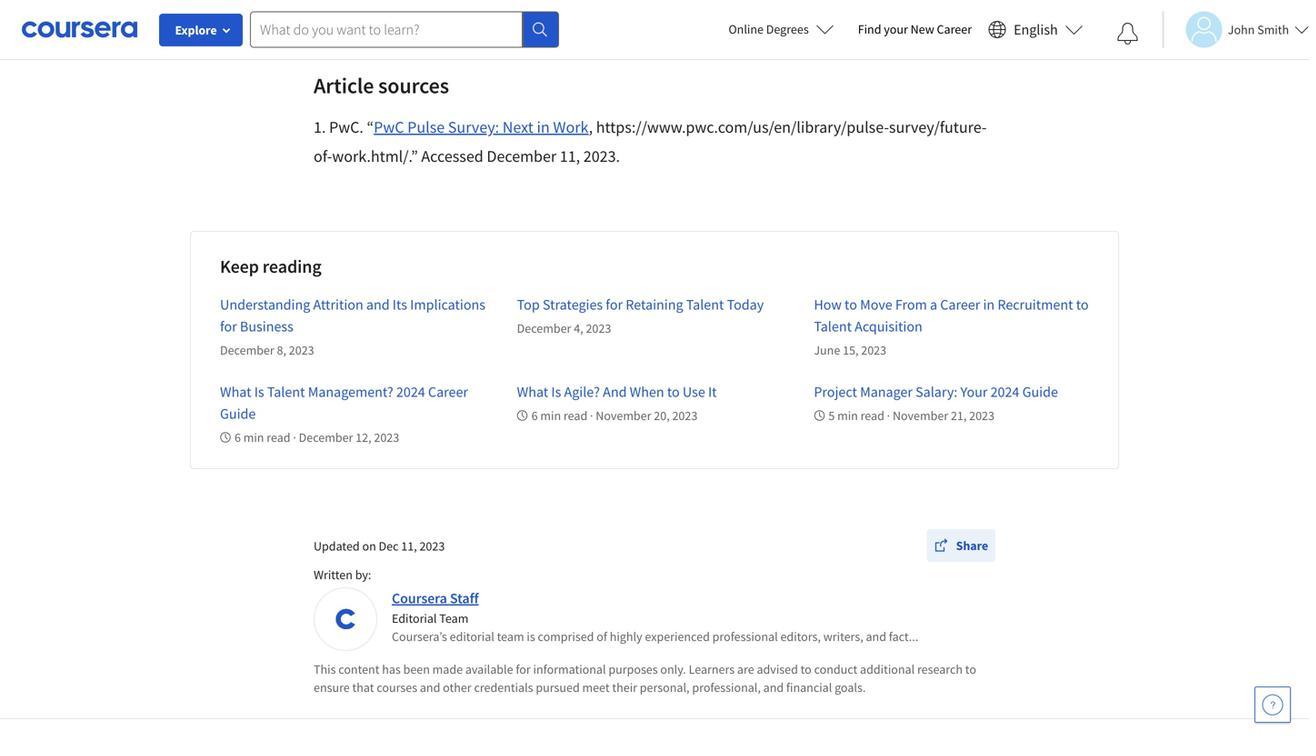 Task type: describe. For each thing, give the bounding box(es) containing it.
in for recruitment
[[984, 296, 995, 314]]

min for project manager salary: your 2024 guide
[[838, 407, 858, 424]]

updated on dec 11, 2023
[[314, 538, 445, 554]]

learners
[[689, 661, 735, 678]]

advised
[[757, 661, 798, 678]]

john smith
[[1228, 21, 1290, 38]]

attrition
[[313, 296, 364, 314]]

acquisition
[[855, 317, 923, 336]]

21,
[[951, 407, 967, 424]]

ensure
[[314, 679, 350, 696]]

coursera staff editorial team coursera's editorial team is comprised of highly experienced professional editors, writers, and fact...
[[392, 589, 919, 645]]

today
[[727, 296, 764, 314]]

project
[[814, 383, 857, 401]]

What do you want to learn? text field
[[250, 11, 523, 48]]

what is agile? and when to use it
[[517, 383, 717, 401]]

courses
[[377, 679, 417, 696]]

conduct
[[814, 661, 858, 678]]

1 vertical spatial 11,
[[401, 538, 417, 554]]

next
[[503, 117, 534, 137]]

made
[[433, 661, 463, 678]]

top
[[517, 296, 540, 314]]

find your new career link
[[849, 18, 981, 41]]

6 for what is talent management? 2024 career guide
[[235, 429, 241, 446]]

degrees
[[766, 21, 809, 37]]

5
[[829, 407, 835, 424]]

2023 right the 12,
[[374, 429, 399, 446]]

business
[[240, 317, 294, 336]]

min for what is agile? and when to use it
[[541, 407, 561, 424]]

talent inside top strategies for retaining talent today december 4, 2023
[[686, 296, 724, 314]]

recruitment
[[998, 296, 1074, 314]]

john smith button
[[1163, 11, 1310, 48]]

smith
[[1258, 21, 1290, 38]]

online degrees button
[[714, 9, 849, 49]]

are
[[737, 661, 755, 678]]

meet
[[582, 679, 610, 696]]

written
[[314, 567, 353, 583]]

· for salary:
[[887, 407, 890, 424]]

and
[[603, 383, 627, 401]]

, https://www.pwc.com/us/en/library/pulse-survey/future- of-work.html/." accessed december 11, 2023.
[[314, 117, 987, 166]]

goals.
[[835, 679, 866, 696]]

staff
[[450, 589, 479, 607]]

dec
[[379, 538, 399, 554]]

what for what is talent management? 2024 career guide
[[220, 383, 251, 401]]

fact...
[[889, 628, 919, 645]]

coursera staff link
[[392, 589, 479, 607]]

and inside 'understanding attrition and its implications for business december 8, 2023'
[[366, 296, 390, 314]]

career inside the "find your new career" link
[[937, 21, 972, 37]]

talent inside how to move from a career in recruitment to talent acquisition june 15, 2023
[[814, 317, 852, 336]]

for inside top strategies for retaining talent today december 4, 2023
[[606, 296, 623, 314]]

is for talent
[[254, 383, 264, 401]]

december inside top strategies for retaining talent today december 4, 2023
[[517, 320, 571, 336]]

career for what is talent management? 2024 career guide
[[428, 383, 468, 401]]

11, inside , https://www.pwc.com/us/en/library/pulse-survey/future- of-work.html/." accessed december 11, 2023.
[[560, 146, 580, 166]]

only.
[[661, 661, 686, 678]]

talent inside what is talent management? 2024 career guide
[[267, 383, 305, 401]]

available
[[465, 661, 513, 678]]

· for agile?
[[590, 407, 593, 424]]

editorial
[[392, 610, 437, 627]]

help center image
[[1262, 694, 1284, 716]]

its
[[393, 296, 407, 314]]

2023 inside top strategies for retaining talent today december 4, 2023
[[586, 320, 611, 336]]

for inside this content has been made available for informational purposes only. learners are advised to conduct additional research to ensure that courses and other credentials pursued meet their personal, professional, and financial goals.
[[516, 661, 531, 678]]

2023 inside 'understanding attrition and its implications for business december 8, 2023'
[[289, 342, 314, 358]]

read for agile?
[[564, 407, 588, 424]]

what is agile? and when to use it link
[[517, 383, 717, 401]]

from
[[896, 296, 927, 314]]

what is talent management? 2024 career guide link
[[220, 383, 468, 423]]

manager
[[860, 383, 913, 401]]

4,
[[574, 320, 584, 336]]

· for talent
[[293, 429, 296, 446]]

12,
[[356, 429, 372, 446]]

has
[[382, 661, 401, 678]]

top strategies for retaining talent today link
[[517, 296, 764, 314]]

accessed
[[421, 146, 484, 166]]

8,
[[277, 342, 286, 358]]

written by:
[[314, 567, 371, 583]]

team
[[497, 628, 524, 645]]

and inside coursera staff editorial team coursera's editorial team is comprised of highly experienced professional editors, writers, and fact...
[[866, 628, 887, 645]]

to up financial
[[801, 661, 812, 678]]

december inside , https://www.pwc.com/us/en/library/pulse-survey/future- of-work.html/." accessed december 11, 2023.
[[487, 146, 557, 166]]

to right research
[[966, 661, 977, 678]]

your
[[884, 21, 908, 37]]

coursera image
[[22, 15, 137, 44]]

2023 right 21,
[[970, 407, 995, 424]]

by:
[[355, 567, 371, 583]]

their
[[612, 679, 637, 696]]

min for what is talent management? 2024 career guide
[[244, 429, 264, 446]]

of
[[597, 628, 607, 645]]

project manager salary: your 2024 guide link
[[814, 383, 1058, 401]]

understanding
[[220, 296, 310, 314]]

how
[[814, 296, 842, 314]]

and down advised
[[764, 679, 784, 696]]

20,
[[654, 407, 670, 424]]

online degrees
[[729, 21, 809, 37]]

english button
[[981, 0, 1091, 59]]

new
[[911, 21, 935, 37]]

15,
[[843, 342, 859, 358]]

writers,
[[824, 628, 864, 645]]

professional,
[[692, 679, 761, 696]]

what is talent management? 2024 career guide
[[220, 383, 468, 423]]

implications
[[410, 296, 486, 314]]

june
[[814, 342, 841, 358]]

coursera's
[[392, 628, 447, 645]]

how to move from a career in recruitment to talent acquisition june 15, 2023
[[814, 296, 1089, 358]]

personal,
[[640, 679, 690, 696]]

1 horizontal spatial guide
[[1023, 383, 1058, 401]]

work.html/."
[[332, 146, 418, 166]]



Task type: locate. For each thing, give the bounding box(es) containing it.
0 horizontal spatial guide
[[220, 405, 256, 423]]

2 horizontal spatial min
[[838, 407, 858, 424]]

december down business
[[220, 342, 274, 358]]

6 min read · november 20, 2023
[[532, 407, 698, 424]]

· down manager
[[887, 407, 890, 424]]

in
[[537, 117, 550, 137], [984, 296, 995, 314]]

1 is from the left
[[254, 383, 264, 401]]

career for how to move from a career in recruitment to talent acquisition june 15, 2023
[[941, 296, 981, 314]]

2023 right 4, on the left top of page
[[586, 320, 611, 336]]

1 horizontal spatial 11,
[[560, 146, 580, 166]]

0 horizontal spatial read
[[267, 429, 291, 446]]

6 for what is agile? and when to use it
[[532, 407, 538, 424]]

article
[[314, 72, 374, 99]]

and left the fact...
[[866, 628, 887, 645]]

guide inside what is talent management? 2024 career guide
[[220, 405, 256, 423]]

comprised
[[538, 628, 594, 645]]

2024 inside what is talent management? 2024 career guide
[[396, 383, 425, 401]]

2 horizontal spatial ·
[[887, 407, 890, 424]]

2 november from the left
[[893, 407, 949, 424]]

2 vertical spatial talent
[[267, 383, 305, 401]]

1 2024 from the left
[[396, 383, 425, 401]]

reading
[[263, 255, 322, 278]]

purposes
[[609, 661, 658, 678]]

your
[[961, 383, 988, 401]]

november down what is agile? and when to use it link
[[596, 407, 652, 424]]

2 is from the left
[[551, 383, 561, 401]]

when
[[630, 383, 664, 401]]

1 vertical spatial 6
[[235, 429, 241, 446]]

informational
[[533, 661, 606, 678]]

11, right dec
[[401, 538, 417, 554]]

·
[[590, 407, 593, 424], [887, 407, 890, 424], [293, 429, 296, 446]]

show notifications image
[[1117, 23, 1139, 45]]

read for talent
[[267, 429, 291, 446]]

in right "next"
[[537, 117, 550, 137]]

december down "next"
[[487, 146, 557, 166]]

0 horizontal spatial talent
[[267, 383, 305, 401]]

editors,
[[781, 628, 821, 645]]

keep
[[220, 255, 259, 278]]

and down the been at the bottom left of the page
[[420, 679, 440, 696]]

2023 inside how to move from a career in recruitment to talent acquisition june 15, 2023
[[861, 342, 887, 358]]

2 vertical spatial for
[[516, 661, 531, 678]]

0 vertical spatial talent
[[686, 296, 724, 314]]

pulse
[[408, 117, 445, 137]]

use
[[683, 383, 706, 401]]

november for salary:
[[893, 407, 949, 424]]

that
[[352, 679, 374, 696]]

read down agile? at the left of page
[[564, 407, 588, 424]]

move
[[860, 296, 893, 314]]

0 horizontal spatial min
[[244, 429, 264, 446]]

1 horizontal spatial 2024
[[991, 383, 1020, 401]]

for inside 'understanding attrition and its implications for business december 8, 2023'
[[220, 317, 237, 336]]

keep reading
[[220, 255, 322, 278]]

0 vertical spatial 6
[[532, 407, 538, 424]]

additional
[[860, 661, 915, 678]]

project manager salary: your 2024 guide
[[814, 383, 1058, 401]]

sources
[[378, 72, 449, 99]]

0 horizontal spatial is
[[254, 383, 264, 401]]

other
[[443, 679, 472, 696]]

11, down work
[[560, 146, 580, 166]]

0 horizontal spatial november
[[596, 407, 652, 424]]

guide up 6 min read · december 12, 2023
[[220, 405, 256, 423]]

december down top at left
[[517, 320, 571, 336]]

in inside how to move from a career in recruitment to talent acquisition june 15, 2023
[[984, 296, 995, 314]]

1 what from the left
[[220, 383, 251, 401]]

what down business
[[220, 383, 251, 401]]

to right how
[[845, 296, 858, 314]]

editorial
[[450, 628, 495, 645]]

talent left today
[[686, 296, 724, 314]]

what left agile? at the left of page
[[517, 383, 549, 401]]

it
[[708, 383, 717, 401]]

on
[[362, 538, 376, 554]]

survey/future-
[[889, 117, 987, 137]]

career
[[937, 21, 972, 37], [941, 296, 981, 314], [428, 383, 468, 401]]

is inside what is talent management? 2024 career guide
[[254, 383, 264, 401]]

read down manager
[[861, 407, 885, 424]]

career right new
[[937, 21, 972, 37]]

0 horizontal spatial 11,
[[401, 538, 417, 554]]

https://www.pwc.com/us/en/library/pulse-
[[596, 117, 889, 137]]

1 horizontal spatial is
[[551, 383, 561, 401]]

0 horizontal spatial for
[[220, 317, 237, 336]]

1 vertical spatial for
[[220, 317, 237, 336]]

1 horizontal spatial ·
[[590, 407, 593, 424]]

1 horizontal spatial 6
[[532, 407, 538, 424]]

english
[[1014, 20, 1058, 39]]

pwc.
[[329, 117, 364, 137]]

2023 right dec
[[420, 538, 445, 554]]

financial
[[787, 679, 832, 696]]

december inside 'understanding attrition and its implications for business december 8, 2023'
[[220, 342, 274, 358]]

salary:
[[916, 383, 958, 401]]

0 horizontal spatial 6
[[235, 429, 241, 446]]

research
[[918, 661, 963, 678]]

2 horizontal spatial read
[[861, 407, 885, 424]]

guide right your
[[1023, 383, 1058, 401]]

and
[[366, 296, 390, 314], [866, 628, 887, 645], [420, 679, 440, 696], [764, 679, 784, 696]]

2023 right "20,"
[[672, 407, 698, 424]]

november down project manager salary: your 2024 guide
[[893, 407, 949, 424]]

share button
[[927, 529, 996, 562], [927, 529, 996, 562]]

survey:
[[448, 117, 499, 137]]

professional
[[713, 628, 778, 645]]

1 horizontal spatial for
[[516, 661, 531, 678]]

0 vertical spatial guide
[[1023, 383, 1058, 401]]

retaining
[[626, 296, 683, 314]]

coursera
[[392, 589, 447, 607]]

2024 right your
[[991, 383, 1020, 401]]

1 vertical spatial guide
[[220, 405, 256, 423]]

0 vertical spatial in
[[537, 117, 550, 137]]

1 vertical spatial career
[[941, 296, 981, 314]]

read down what is talent management? 2024 career guide
[[267, 429, 291, 446]]

"
[[367, 117, 374, 137]]

is
[[254, 383, 264, 401], [551, 383, 561, 401]]

article sources
[[314, 72, 449, 99]]

2023 right 8,
[[289, 342, 314, 358]]

career inside how to move from a career in recruitment to talent acquisition june 15, 2023
[[941, 296, 981, 314]]

updated
[[314, 538, 360, 554]]

coursera staff image
[[316, 590, 375, 648]]

2024 for your
[[991, 383, 1020, 401]]

1 vertical spatial talent
[[814, 317, 852, 336]]

2024
[[396, 383, 425, 401], [991, 383, 1020, 401]]

and left its
[[366, 296, 390, 314]]

2 what from the left
[[517, 383, 549, 401]]

how to move from a career in recruitment to talent acquisition link
[[814, 296, 1089, 336]]

december
[[487, 146, 557, 166], [517, 320, 571, 336], [220, 342, 274, 358], [299, 429, 353, 446]]

is left agile? at the left of page
[[551, 383, 561, 401]]

6
[[532, 407, 538, 424], [235, 429, 241, 446]]

2024 right management?
[[396, 383, 425, 401]]

1 horizontal spatial what
[[517, 383, 549, 401]]

1 horizontal spatial talent
[[686, 296, 724, 314]]

strategies
[[543, 296, 603, 314]]

content
[[339, 661, 380, 678]]

what for what is agile? and when to use it
[[517, 383, 549, 401]]

1 vertical spatial in
[[984, 296, 995, 314]]

experienced
[[645, 628, 710, 645]]

in for work
[[537, 117, 550, 137]]

credentials
[[474, 679, 533, 696]]

talent down 8,
[[267, 383, 305, 401]]

share
[[956, 537, 989, 554]]

pwc
[[374, 117, 404, 137]]

online
[[729, 21, 764, 37]]

john
[[1228, 21, 1255, 38]]

to right recruitment
[[1076, 296, 1089, 314]]

for left business
[[220, 317, 237, 336]]

1 horizontal spatial min
[[541, 407, 561, 424]]

0 horizontal spatial in
[[537, 117, 550, 137]]

team
[[440, 610, 469, 627]]

is for agile?
[[551, 383, 561, 401]]

1 november from the left
[[596, 407, 652, 424]]

understanding attrition and its implications for business link
[[220, 296, 486, 336]]

1 horizontal spatial read
[[564, 407, 588, 424]]

pwc. " pwc pulse survey: next in work
[[329, 117, 589, 137]]

is down business
[[254, 383, 264, 401]]

pwc pulse survey: next in work link
[[374, 117, 589, 137]]

2 horizontal spatial for
[[606, 296, 623, 314]]

in left recruitment
[[984, 296, 995, 314]]

None search field
[[250, 11, 559, 48]]

2 vertical spatial career
[[428, 383, 468, 401]]

november for agile?
[[596, 407, 652, 424]]

career down the implications
[[428, 383, 468, 401]]

what inside what is talent management? 2024 career guide
[[220, 383, 251, 401]]

 image
[[314, 0, 996, 11]]

2024 for management?
[[396, 383, 425, 401]]

for left retaining
[[606, 296, 623, 314]]

read
[[564, 407, 588, 424], [861, 407, 885, 424], [267, 429, 291, 446]]

2 2024 from the left
[[991, 383, 1020, 401]]

2 horizontal spatial talent
[[814, 317, 852, 336]]

· down agile? at the left of page
[[590, 407, 593, 424]]

is
[[527, 628, 535, 645]]

0 vertical spatial career
[[937, 21, 972, 37]]

1 horizontal spatial november
[[893, 407, 949, 424]]

a
[[930, 296, 938, 314]]

talent down how
[[814, 317, 852, 336]]

0 horizontal spatial what
[[220, 383, 251, 401]]

guide
[[1023, 383, 1058, 401], [220, 405, 256, 423]]

2023 right 15,
[[861, 342, 887, 358]]

0 horizontal spatial 2024
[[396, 383, 425, 401]]

management?
[[308, 383, 394, 401]]

0 vertical spatial 11,
[[560, 146, 580, 166]]

1 horizontal spatial in
[[984, 296, 995, 314]]

to left use
[[667, 383, 680, 401]]

career inside what is talent management? 2024 career guide
[[428, 383, 468, 401]]

career right the a
[[941, 296, 981, 314]]

december left the 12,
[[299, 429, 353, 446]]

for up credentials
[[516, 661, 531, 678]]

0 vertical spatial for
[[606, 296, 623, 314]]

read for salary:
[[861, 407, 885, 424]]

this content has been made available for informational purposes only. learners are advised to conduct additional research to ensure that courses and other credentials pursued meet their personal, professional, and financial goals.
[[314, 661, 977, 696]]

0 horizontal spatial ·
[[293, 429, 296, 446]]

find your new career
[[858, 21, 972, 37]]

· down what is talent management? 2024 career guide
[[293, 429, 296, 446]]



Task type: vqa. For each thing, say whether or not it's contained in the screenshot.


